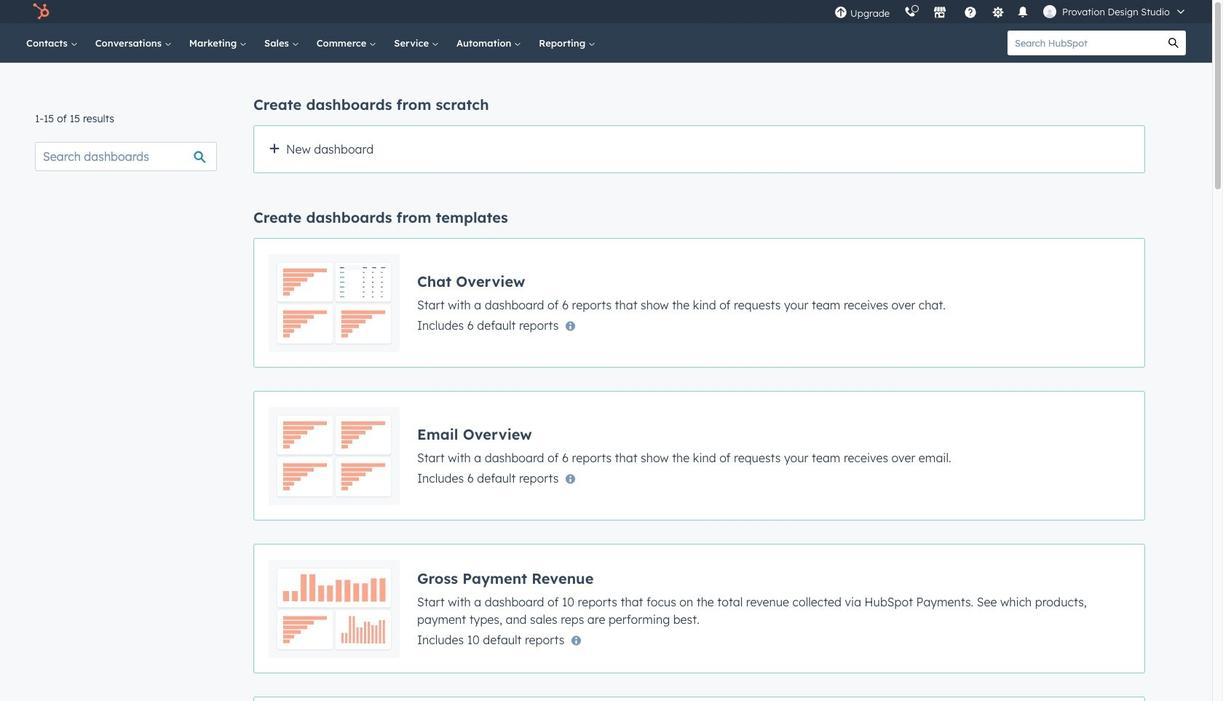 Task type: vqa. For each thing, say whether or not it's contained in the screenshot.
workflows
no



Task type: locate. For each thing, give the bounding box(es) containing it.
email overview image
[[269, 406, 400, 506]]

None checkbox
[[254, 125, 1146, 173], [254, 391, 1146, 521], [254, 544, 1146, 674], [254, 125, 1146, 173]]

chat overview image
[[269, 254, 400, 353]]

james peterson image
[[1044, 5, 1057, 18]]

Search search field
[[35, 142, 217, 171]]

menu
[[828, 0, 1195, 23]]

none checkbox gross payment revenue
[[254, 544, 1146, 674]]

None checkbox
[[254, 238, 1146, 368], [254, 697, 1146, 701], [254, 697, 1146, 701]]

Search HubSpot search field
[[1008, 31, 1162, 55]]



Task type: describe. For each thing, give the bounding box(es) containing it.
gross payment revenue image
[[269, 559, 400, 659]]

none checkbox email overview
[[254, 391, 1146, 521]]

marketplaces image
[[934, 7, 947, 20]]

none checkbox chat overview
[[254, 238, 1146, 368]]



